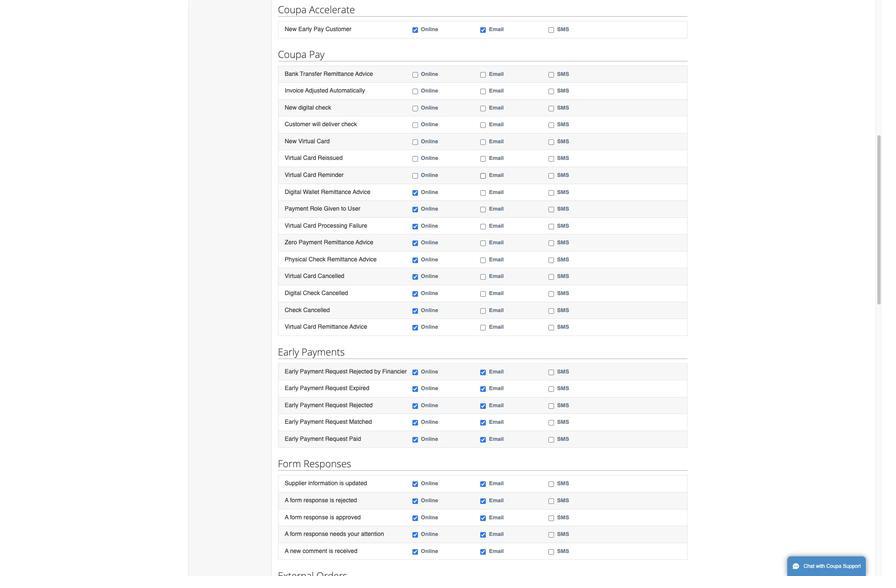 Task type: vqa. For each thing, say whether or not it's contained in the screenshot.
Local to the middle
no



Task type: describe. For each thing, give the bounding box(es) containing it.
email for new digital check
[[489, 104, 504, 111]]

a form response needs your attention
[[285, 531, 384, 538]]

early down coupa accelerate
[[298, 26, 312, 32]]

remittance for check
[[327, 256, 358, 263]]

response for approved
[[304, 514, 328, 521]]

coupa for coupa pay
[[278, 47, 307, 61]]

early payment request rejected by financier
[[285, 368, 407, 375]]

form responses
[[278, 457, 351, 471]]

online for early payment request rejected
[[421, 402, 438, 409]]

payment for early payment request expired
[[300, 385, 324, 392]]

1 vertical spatial pay
[[309, 47, 325, 61]]

expired
[[349, 385, 370, 392]]

email for a form response needs your attention
[[489, 531, 504, 538]]

new digital check
[[285, 104, 331, 111]]

information
[[308, 480, 338, 487]]

0 vertical spatial customer
[[326, 26, 352, 32]]

email for early payment request matched
[[489, 419, 504, 426]]

early payment request paid
[[285, 436, 361, 442]]

request for early payment request rejected
[[325, 402, 348, 409]]

financier
[[382, 368, 407, 375]]

reminder
[[318, 172, 344, 178]]

coupa pay
[[278, 47, 325, 61]]

digital check cancelled
[[285, 290, 348, 297]]

user
[[348, 205, 361, 212]]

rejected for early payment request rejected
[[349, 402, 373, 409]]

email for early payment request rejected
[[489, 402, 504, 409]]

virtual for virtual card reissued
[[285, 155, 302, 161]]

advice for physical check remittance advice
[[359, 256, 377, 263]]

payment for zero payment remittance advice
[[299, 239, 322, 246]]

sms for a form response is approved
[[557, 514, 569, 521]]

payment role given to user
[[285, 205, 361, 212]]

email for virtual card cancelled
[[489, 273, 504, 280]]

online for virtual card remittance advice
[[421, 324, 438, 330]]

email for bank transfer remittance advice
[[489, 71, 504, 77]]

1 horizontal spatial check
[[342, 121, 357, 128]]

email for virtual card reissued
[[489, 155, 504, 161]]

online for virtual card reminder
[[421, 172, 438, 178]]

early payment request expired
[[285, 385, 370, 392]]

will
[[312, 121, 321, 128]]

email for digital wallet remittance advice
[[489, 189, 504, 195]]

comment
[[303, 548, 327, 555]]

deliver
[[322, 121, 340, 128]]

online for zero payment remittance advice
[[421, 240, 438, 246]]

physical check remittance advice
[[285, 256, 377, 263]]

email for physical check remittance advice
[[489, 256, 504, 263]]

request for early payment request paid
[[325, 436, 348, 442]]

sms for check cancelled
[[557, 307, 569, 313]]

online for new digital check
[[421, 104, 438, 111]]

a for a form response is approved
[[285, 514, 289, 521]]

a for a new comment is received
[[285, 548, 289, 555]]

digital wallet remittance advice
[[285, 188, 371, 195]]

email for payment role given to user
[[489, 206, 504, 212]]

approved
[[336, 514, 361, 521]]

virtual for virtual card cancelled
[[285, 273, 302, 280]]

support
[[843, 564, 861, 570]]

cancelled for virtual card cancelled
[[318, 273, 345, 280]]

rejected
[[336, 497, 357, 504]]

email for early payment request paid
[[489, 436, 504, 442]]

by
[[374, 368, 381, 375]]

sms for supplier information is updated
[[557, 481, 569, 487]]

online for a form response needs your attention
[[421, 531, 438, 538]]

invoice adjusted automatically
[[285, 87, 365, 94]]

check for physical
[[309, 256, 326, 263]]

given
[[324, 205, 340, 212]]

sms for virtual card processing failure
[[557, 223, 569, 229]]

sms for virtual card remittance advice
[[557, 324, 569, 330]]

email for a new comment is received
[[489, 548, 504, 555]]

processing
[[318, 222, 347, 229]]

online for early payment request paid
[[421, 436, 438, 442]]

online for new virtual card
[[421, 138, 438, 145]]

sms for physical check remittance advice
[[557, 256, 569, 263]]

2 vertical spatial cancelled
[[303, 307, 330, 313]]

sms for new digital check
[[557, 104, 569, 111]]

early payment request rejected
[[285, 402, 373, 409]]

virtual card reissued
[[285, 155, 343, 161]]

bank transfer remittance advice
[[285, 70, 373, 77]]

online for digital wallet remittance advice
[[421, 189, 438, 195]]

sms for new virtual card
[[557, 138, 569, 145]]

online for digital check cancelled
[[421, 290, 438, 297]]

sms for customer will deliver check
[[557, 121, 569, 128]]

early payment request matched
[[285, 419, 372, 426]]

paid
[[349, 436, 361, 442]]

sms for virtual card reissued
[[557, 155, 569, 161]]

your
[[348, 531, 360, 538]]

a form response is approved
[[285, 514, 361, 521]]

payment for early payment request rejected
[[300, 402, 324, 409]]

email for invoice adjusted automatically
[[489, 88, 504, 94]]

early payments
[[278, 345, 345, 359]]

card down "customer will deliver check"
[[317, 138, 330, 145]]

updated
[[346, 480, 367, 487]]

sms for early payment request paid
[[557, 436, 569, 442]]

online for early payment request rejected by financier
[[421, 369, 438, 375]]

early for early payment request expired
[[285, 385, 298, 392]]

sms for early payment request rejected by financier
[[557, 369, 569, 375]]

form
[[278, 457, 301, 471]]

payment left role
[[285, 205, 308, 212]]

online for supplier information is updated
[[421, 481, 438, 487]]

virtual for virtual card processing failure
[[285, 222, 302, 229]]

automatically
[[330, 87, 365, 94]]

early for early payment request matched
[[285, 419, 298, 426]]

reissued
[[318, 155, 343, 161]]

sms for digital wallet remittance advice
[[557, 189, 569, 195]]

rejected for early payment request rejected by financier
[[349, 368, 373, 375]]



Task type: locate. For each thing, give the bounding box(es) containing it.
1 vertical spatial check
[[303, 290, 320, 297]]

transfer
[[300, 70, 322, 77]]

1 email from the top
[[489, 26, 504, 32]]

0 vertical spatial cancelled
[[318, 273, 345, 280]]

2 sms from the top
[[557, 71, 569, 77]]

virtual
[[298, 138, 315, 145], [285, 155, 302, 161], [285, 172, 302, 178], [285, 222, 302, 229], [285, 273, 302, 280], [285, 323, 302, 330]]

remittance down "zero payment remittance advice"
[[327, 256, 358, 263]]

to
[[341, 205, 346, 212]]

18 online from the top
[[421, 369, 438, 375]]

27 sms from the top
[[557, 548, 569, 555]]

14 email from the top
[[489, 273, 504, 280]]

check
[[316, 104, 331, 111], [342, 121, 357, 128]]

email for a form response is approved
[[489, 514, 504, 521]]

email for supplier information is updated
[[489, 481, 504, 487]]

1 vertical spatial form
[[290, 514, 302, 521]]

payments
[[302, 345, 345, 359]]

21 email from the top
[[489, 419, 504, 426]]

1 horizontal spatial customer
[[326, 26, 352, 32]]

early down "early payments"
[[285, 368, 298, 375]]

None checkbox
[[549, 27, 554, 33], [413, 72, 418, 78], [549, 123, 554, 128], [413, 139, 418, 145], [481, 156, 486, 162], [549, 156, 554, 162], [481, 173, 486, 179], [413, 190, 418, 196], [481, 190, 486, 196], [549, 207, 554, 213], [481, 224, 486, 229], [481, 241, 486, 246], [549, 241, 554, 246], [481, 258, 486, 263], [481, 275, 486, 280], [413, 291, 418, 297], [481, 291, 486, 297], [413, 325, 418, 331], [481, 325, 486, 331], [549, 325, 554, 331], [481, 370, 486, 375], [549, 370, 554, 375], [413, 387, 418, 392], [413, 404, 418, 409], [481, 404, 486, 409], [481, 420, 486, 426], [481, 437, 486, 443], [481, 482, 486, 488], [413, 499, 418, 504], [549, 516, 554, 521], [413, 533, 418, 538], [413, 549, 418, 555], [549, 549, 554, 555], [549, 27, 554, 33], [413, 72, 418, 78], [549, 123, 554, 128], [413, 139, 418, 145], [481, 156, 486, 162], [549, 156, 554, 162], [481, 173, 486, 179], [413, 190, 418, 196], [481, 190, 486, 196], [549, 207, 554, 213], [481, 224, 486, 229], [481, 241, 486, 246], [549, 241, 554, 246], [481, 258, 486, 263], [481, 275, 486, 280], [413, 291, 418, 297], [481, 291, 486, 297], [413, 325, 418, 331], [481, 325, 486, 331], [549, 325, 554, 331], [481, 370, 486, 375], [549, 370, 554, 375], [413, 387, 418, 392], [413, 404, 418, 409], [481, 404, 486, 409], [481, 420, 486, 426], [481, 437, 486, 443], [481, 482, 486, 488], [413, 499, 418, 504], [549, 516, 554, 521], [413, 533, 418, 538], [413, 549, 418, 555], [549, 549, 554, 555]]

8 email from the top
[[489, 172, 504, 178]]

15 online from the top
[[421, 290, 438, 297]]

0 vertical spatial digital
[[285, 188, 301, 195]]

digital up the check cancelled
[[285, 290, 301, 297]]

is for received
[[329, 548, 333, 555]]

16 sms from the top
[[557, 307, 569, 313]]

virtual card reminder
[[285, 172, 344, 178]]

1 vertical spatial response
[[304, 514, 328, 521]]

payment down early payment request expired
[[300, 402, 324, 409]]

remittance for card
[[318, 323, 348, 330]]

virtual up virtual card reissued
[[298, 138, 315, 145]]

1 vertical spatial digital
[[285, 290, 301, 297]]

pay up transfer
[[309, 47, 325, 61]]

is left received
[[329, 548, 333, 555]]

early for early payment request paid
[[285, 436, 298, 442]]

4 online from the top
[[421, 104, 438, 111]]

pay
[[314, 26, 324, 32], [309, 47, 325, 61]]

is left approved
[[330, 514, 334, 521]]

sms for early payment request matched
[[557, 419, 569, 426]]

7 online from the top
[[421, 155, 438, 161]]

5 sms from the top
[[557, 121, 569, 128]]

response down a form response is rejected
[[304, 514, 328, 521]]

25 email from the top
[[489, 514, 504, 521]]

cancelled down digital check cancelled
[[303, 307, 330, 313]]

customer down accelerate
[[326, 26, 352, 32]]

4 request from the top
[[325, 419, 348, 426]]

sms for virtual card cancelled
[[557, 273, 569, 280]]

3 new from the top
[[285, 138, 297, 145]]

invoice
[[285, 87, 304, 94]]

online for physical check remittance advice
[[421, 256, 438, 263]]

request
[[325, 368, 348, 375], [325, 385, 348, 392], [325, 402, 348, 409], [325, 419, 348, 426], [325, 436, 348, 442]]

remittance for wallet
[[321, 188, 351, 195]]

11 email from the top
[[489, 223, 504, 229]]

is
[[340, 480, 344, 487], [330, 497, 334, 504], [330, 514, 334, 521], [329, 548, 333, 555]]

coupa up new early pay customer
[[278, 3, 307, 16]]

1 vertical spatial new
[[285, 104, 297, 111]]

early left 'payments'
[[278, 345, 299, 359]]

a new comment is received
[[285, 548, 358, 555]]

15 email from the top
[[489, 290, 504, 297]]

virtual for virtual card reminder
[[285, 172, 302, 178]]

9 email from the top
[[489, 189, 504, 195]]

email for digital check cancelled
[[489, 290, 504, 297]]

check up virtual card cancelled
[[309, 256, 326, 263]]

check right deliver
[[342, 121, 357, 128]]

12 email from the top
[[489, 240, 504, 246]]

new
[[290, 548, 301, 555]]

remittance up given
[[321, 188, 351, 195]]

0 vertical spatial coupa
[[278, 3, 307, 16]]

early up "early payment request paid"
[[285, 419, 298, 426]]

13 online from the top
[[421, 256, 438, 263]]

19 email from the top
[[489, 385, 504, 392]]

digital for digital check cancelled
[[285, 290, 301, 297]]

response
[[304, 497, 328, 504], [304, 514, 328, 521], [304, 531, 328, 538]]

2 digital from the top
[[285, 290, 301, 297]]

22 sms from the top
[[557, 436, 569, 442]]

email
[[489, 26, 504, 32], [489, 71, 504, 77], [489, 88, 504, 94], [489, 104, 504, 111], [489, 121, 504, 128], [489, 138, 504, 145], [489, 155, 504, 161], [489, 172, 504, 178], [489, 189, 504, 195], [489, 206, 504, 212], [489, 223, 504, 229], [489, 240, 504, 246], [489, 256, 504, 263], [489, 273, 504, 280], [489, 290, 504, 297], [489, 307, 504, 313], [489, 324, 504, 330], [489, 369, 504, 375], [489, 385, 504, 392], [489, 402, 504, 409], [489, 419, 504, 426], [489, 436, 504, 442], [489, 481, 504, 487], [489, 498, 504, 504], [489, 514, 504, 521], [489, 531, 504, 538], [489, 548, 504, 555]]

0 horizontal spatial check
[[316, 104, 331, 111]]

0 vertical spatial check
[[316, 104, 331, 111]]

request up early payment request rejected
[[325, 385, 348, 392]]

card up digital check cancelled
[[303, 273, 316, 280]]

2 vertical spatial coupa
[[827, 564, 842, 570]]

cancelled down virtual card cancelled
[[322, 290, 348, 297]]

payment
[[285, 205, 308, 212], [299, 239, 322, 246], [300, 368, 324, 375], [300, 385, 324, 392], [300, 402, 324, 409], [300, 419, 324, 426], [300, 436, 324, 442]]

1 online from the top
[[421, 26, 438, 32]]

rejected left by
[[349, 368, 373, 375]]

5 email from the top
[[489, 121, 504, 128]]

virtual down virtual card reissued
[[285, 172, 302, 178]]

3 email from the top
[[489, 88, 504, 94]]

remittance for transfer
[[324, 70, 354, 77]]

early up early payment request rejected
[[285, 385, 298, 392]]

card for reminder
[[303, 172, 316, 178]]

1 new from the top
[[285, 26, 297, 32]]

5 request from the top
[[325, 436, 348, 442]]

email for early payment request rejected by financier
[[489, 369, 504, 375]]

3 sms from the top
[[557, 88, 569, 94]]

advice for zero payment remittance advice
[[356, 239, 373, 246]]

5 online from the top
[[421, 121, 438, 128]]

1 rejected from the top
[[349, 368, 373, 375]]

online
[[421, 26, 438, 32], [421, 71, 438, 77], [421, 88, 438, 94], [421, 104, 438, 111], [421, 121, 438, 128], [421, 138, 438, 145], [421, 155, 438, 161], [421, 172, 438, 178], [421, 189, 438, 195], [421, 206, 438, 212], [421, 223, 438, 229], [421, 240, 438, 246], [421, 256, 438, 263], [421, 273, 438, 280], [421, 290, 438, 297], [421, 307, 438, 313], [421, 324, 438, 330], [421, 369, 438, 375], [421, 385, 438, 392], [421, 402, 438, 409], [421, 419, 438, 426], [421, 436, 438, 442], [421, 481, 438, 487], [421, 498, 438, 504], [421, 514, 438, 521], [421, 531, 438, 538], [421, 548, 438, 555]]

27 email from the top
[[489, 548, 504, 555]]

sms for a new comment is received
[[557, 548, 569, 555]]

a for a form response is rejected
[[285, 497, 289, 504]]

early for early payment request rejected
[[285, 402, 298, 409]]

card for processing
[[303, 222, 316, 229]]

coupa up bank
[[278, 47, 307, 61]]

sms for a form response needs your attention
[[557, 531, 569, 538]]

2 vertical spatial check
[[285, 307, 302, 313]]

sms for virtual card reminder
[[557, 172, 569, 178]]

new early pay customer
[[285, 26, 352, 32]]

online for virtual card processing failure
[[421, 223, 438, 229]]

sms for invoice adjusted automatically
[[557, 88, 569, 94]]

virtual card remittance advice
[[285, 323, 367, 330]]

19 online from the top
[[421, 385, 438, 392]]

email for check cancelled
[[489, 307, 504, 313]]

26 sms from the top
[[557, 531, 569, 538]]

response for rejected
[[304, 497, 328, 504]]

4 email from the top
[[489, 104, 504, 111]]

card down role
[[303, 222, 316, 229]]

1 vertical spatial coupa
[[278, 47, 307, 61]]

wallet
[[303, 188, 319, 195]]

chat with coupa support
[[804, 564, 861, 570]]

response for your
[[304, 531, 328, 538]]

digital
[[298, 104, 314, 111]]

new left digital
[[285, 104, 297, 111]]

24 sms from the top
[[557, 498, 569, 504]]

23 online from the top
[[421, 481, 438, 487]]

form for a form response is rejected
[[290, 497, 302, 504]]

2 a from the top
[[285, 514, 289, 521]]

0 vertical spatial form
[[290, 497, 302, 504]]

email for zero payment remittance advice
[[489, 240, 504, 246]]

10 sms from the top
[[557, 206, 569, 212]]

10 online from the top
[[421, 206, 438, 212]]

8 online from the top
[[421, 172, 438, 178]]

2 form from the top
[[290, 514, 302, 521]]

3 online from the top
[[421, 88, 438, 94]]

online for check cancelled
[[421, 307, 438, 313]]

email for customer will deliver check
[[489, 121, 504, 128]]

card down the check cancelled
[[303, 323, 316, 330]]

10 email from the top
[[489, 206, 504, 212]]

advice for digital wallet remittance advice
[[353, 188, 371, 195]]

2 vertical spatial response
[[304, 531, 328, 538]]

online for early payment request matched
[[421, 419, 438, 426]]

payment down 'early payment request matched'
[[300, 436, 324, 442]]

digital left 'wallet'
[[285, 188, 301, 195]]

6 online from the top
[[421, 138, 438, 145]]

remittance for payment
[[324, 239, 354, 246]]

new virtual card
[[285, 138, 330, 145]]

23 sms from the top
[[557, 481, 569, 487]]

0 horizontal spatial customer
[[285, 121, 311, 128]]

12 sms from the top
[[557, 240, 569, 246]]

payment for early payment request paid
[[300, 436, 324, 442]]

0 vertical spatial response
[[304, 497, 328, 504]]

email for virtual card remittance advice
[[489, 324, 504, 330]]

coupa accelerate
[[278, 3, 355, 16]]

customer will deliver check
[[285, 121, 357, 128]]

online for invoice adjusted automatically
[[421, 88, 438, 94]]

2 vertical spatial form
[[290, 531, 302, 538]]

online for payment role given to user
[[421, 206, 438, 212]]

virtual up zero
[[285, 222, 302, 229]]

chat with coupa support button
[[788, 557, 866, 577]]

payment up early payment request rejected
[[300, 385, 324, 392]]

rejected
[[349, 368, 373, 375], [349, 402, 373, 409]]

21 online from the top
[[421, 419, 438, 426]]

8 sms from the top
[[557, 172, 569, 178]]

check down "invoice adjusted automatically"
[[316, 104, 331, 111]]

bank
[[285, 70, 298, 77]]

1 sms from the top
[[557, 26, 569, 32]]

online for virtual card reissued
[[421, 155, 438, 161]]

2 vertical spatial new
[[285, 138, 297, 145]]

is left rejected
[[330, 497, 334, 504]]

check cancelled
[[285, 307, 330, 313]]

0 vertical spatial check
[[309, 256, 326, 263]]

sms for bank transfer remittance advice
[[557, 71, 569, 77]]

accelerate
[[309, 3, 355, 16]]

16 online from the top
[[421, 307, 438, 313]]

failure
[[349, 222, 367, 229]]

email for early payment request expired
[[489, 385, 504, 392]]

coupa inside chat with coupa support button
[[827, 564, 842, 570]]

supplier information is updated
[[285, 480, 367, 487]]

20 online from the top
[[421, 402, 438, 409]]

new for new digital check
[[285, 104, 297, 111]]

early
[[298, 26, 312, 32], [278, 345, 299, 359], [285, 368, 298, 375], [285, 385, 298, 392], [285, 402, 298, 409], [285, 419, 298, 426], [285, 436, 298, 442]]

request up early payment request expired
[[325, 368, 348, 375]]

received
[[335, 548, 358, 555]]

advice for virtual card remittance advice
[[350, 323, 367, 330]]

1 request from the top
[[325, 368, 348, 375]]

check down digital check cancelled
[[285, 307, 302, 313]]

9 sms from the top
[[557, 189, 569, 195]]

customer left will
[[285, 121, 311, 128]]

cancelled for digital check cancelled
[[322, 290, 348, 297]]

is left updated
[[340, 480, 344, 487]]

virtual for virtual card remittance advice
[[285, 323, 302, 330]]

18 sms from the top
[[557, 369, 569, 375]]

response up a form response is approved
[[304, 497, 328, 504]]

9 online from the top
[[421, 189, 438, 195]]

card down new virtual card
[[303, 155, 316, 161]]

cancelled
[[318, 273, 345, 280], [322, 290, 348, 297], [303, 307, 330, 313]]

advice
[[355, 70, 373, 77], [353, 188, 371, 195], [356, 239, 373, 246], [359, 256, 377, 263], [350, 323, 367, 330]]

virtual card processing failure
[[285, 222, 367, 229]]

sms for zero payment remittance advice
[[557, 240, 569, 246]]

22 online from the top
[[421, 436, 438, 442]]

virtual down new virtual card
[[285, 155, 302, 161]]

check down virtual card cancelled
[[303, 290, 320, 297]]

form
[[290, 497, 302, 504], [290, 514, 302, 521], [290, 531, 302, 538]]

online for a new comment is received
[[421, 548, 438, 555]]

20 sms from the top
[[557, 402, 569, 409]]

online for bank transfer remittance advice
[[421, 71, 438, 77]]

7 sms from the top
[[557, 155, 569, 161]]

20 email from the top
[[489, 402, 504, 409]]

remittance down the processing on the top of the page
[[324, 239, 354, 246]]

14 sms from the top
[[557, 273, 569, 280]]

responses
[[304, 457, 351, 471]]

cancelled down "physical check remittance advice" at left
[[318, 273, 345, 280]]

payment up "early payment request paid"
[[300, 419, 324, 426]]

pay down coupa accelerate
[[314, 26, 324, 32]]

virtual down the check cancelled
[[285, 323, 302, 330]]

7 email from the top
[[489, 155, 504, 161]]

4 a from the top
[[285, 548, 289, 555]]

16 email from the top
[[489, 307, 504, 313]]

digital
[[285, 188, 301, 195], [285, 290, 301, 297]]

3 request from the top
[[325, 402, 348, 409]]

2 email from the top
[[489, 71, 504, 77]]

form down supplier
[[290, 497, 302, 504]]

email for virtual card processing failure
[[489, 223, 504, 229]]

1 response from the top
[[304, 497, 328, 504]]

0 vertical spatial new
[[285, 26, 297, 32]]

is for approved
[[330, 514, 334, 521]]

card
[[317, 138, 330, 145], [303, 155, 316, 161], [303, 172, 316, 178], [303, 222, 316, 229], [303, 273, 316, 280], [303, 323, 316, 330]]

payment down "early payments"
[[300, 368, 324, 375]]

coupa right with
[[827, 564, 842, 570]]

new for new early pay customer
[[285, 26, 297, 32]]

check for digital
[[303, 290, 320, 297]]

2 online from the top
[[421, 71, 438, 77]]

email for new virtual card
[[489, 138, 504, 145]]

1 a from the top
[[285, 497, 289, 504]]

request up 'early payment request matched'
[[325, 402, 348, 409]]

role
[[310, 205, 322, 212]]

payment right zero
[[299, 239, 322, 246]]

12 online from the top
[[421, 240, 438, 246]]

6 sms from the top
[[557, 138, 569, 145]]

request down early payment request rejected
[[325, 419, 348, 426]]

21 sms from the top
[[557, 419, 569, 426]]

new for new virtual card
[[285, 138, 297, 145]]

virtual card cancelled
[[285, 273, 345, 280]]

attention
[[361, 531, 384, 538]]

2 response from the top
[[304, 514, 328, 521]]

email for new early pay customer
[[489, 26, 504, 32]]

3 a from the top
[[285, 531, 289, 538]]

advice for bank transfer remittance advice
[[355, 70, 373, 77]]

new up coupa pay
[[285, 26, 297, 32]]

a
[[285, 497, 289, 504], [285, 514, 289, 521], [285, 531, 289, 538], [285, 548, 289, 555]]

remittance
[[324, 70, 354, 77], [321, 188, 351, 195], [324, 239, 354, 246], [327, 256, 358, 263], [318, 323, 348, 330]]

11 online from the top
[[421, 223, 438, 229]]

early down early payment request expired
[[285, 402, 298, 409]]

17 online from the top
[[421, 324, 438, 330]]

0 vertical spatial rejected
[[349, 368, 373, 375]]

zero
[[285, 239, 297, 246]]

online for virtual card cancelled
[[421, 273, 438, 280]]

17 email from the top
[[489, 324, 504, 330]]

sms for early payment request expired
[[557, 385, 569, 392]]

coupa for coupa accelerate
[[278, 3, 307, 16]]

22 email from the top
[[489, 436, 504, 442]]

25 online from the top
[[421, 514, 438, 521]]

24 email from the top
[[489, 498, 504, 504]]

zero payment remittance advice
[[285, 239, 373, 246]]

sms for new early pay customer
[[557, 26, 569, 32]]

26 email from the top
[[489, 531, 504, 538]]

27 online from the top
[[421, 548, 438, 555]]

sms for digital check cancelled
[[557, 290, 569, 297]]

chat
[[804, 564, 815, 570]]

1 vertical spatial cancelled
[[322, 290, 348, 297]]

remittance up automatically
[[324, 70, 354, 77]]

card for reissued
[[303, 155, 316, 161]]

15 sms from the top
[[557, 290, 569, 297]]

0 vertical spatial pay
[[314, 26, 324, 32]]

new up virtual card reissued
[[285, 138, 297, 145]]

form down a form response is rejected
[[290, 514, 302, 521]]

coupa
[[278, 3, 307, 16], [278, 47, 307, 61], [827, 564, 842, 570]]

2 rejected from the top
[[349, 402, 373, 409]]

1 form from the top
[[290, 497, 302, 504]]

3 response from the top
[[304, 531, 328, 538]]

physical
[[285, 256, 307, 263]]

response up comment
[[304, 531, 328, 538]]

adjusted
[[305, 87, 328, 94]]

2 request from the top
[[325, 385, 348, 392]]

13 sms from the top
[[557, 256, 569, 263]]

early for early payment request rejected by financier
[[285, 368, 298, 375]]

with
[[816, 564, 825, 570]]

online for a form response is approved
[[421, 514, 438, 521]]

2 new from the top
[[285, 104, 297, 111]]

new
[[285, 26, 297, 32], [285, 104, 297, 111], [285, 138, 297, 145]]

form up "new"
[[290, 531, 302, 538]]

26 online from the top
[[421, 531, 438, 538]]

supplier
[[285, 480, 307, 487]]

24 online from the top
[[421, 498, 438, 504]]

3 form from the top
[[290, 531, 302, 538]]

1 vertical spatial check
[[342, 121, 357, 128]]

rejected up matched
[[349, 402, 373, 409]]

request for early payment request rejected by financier
[[325, 368, 348, 375]]

1 vertical spatial rejected
[[349, 402, 373, 409]]

a form response is rejected
[[285, 497, 357, 504]]

11 sms from the top
[[557, 223, 569, 229]]

needs
[[330, 531, 346, 538]]

card up 'wallet'
[[303, 172, 316, 178]]

remittance up 'payments'
[[318, 323, 348, 330]]

sms for early payment request rejected
[[557, 402, 569, 409]]

None checkbox
[[413, 27, 418, 33], [481, 27, 486, 33], [481, 72, 486, 78], [549, 72, 554, 78], [413, 89, 418, 94], [481, 89, 486, 94], [549, 89, 554, 94], [413, 106, 418, 111], [481, 106, 486, 111], [549, 106, 554, 111], [413, 123, 418, 128], [481, 123, 486, 128], [481, 139, 486, 145], [549, 139, 554, 145], [413, 156, 418, 162], [413, 173, 418, 179], [549, 173, 554, 179], [549, 190, 554, 196], [413, 207, 418, 213], [481, 207, 486, 213], [413, 224, 418, 229], [549, 224, 554, 229], [413, 241, 418, 246], [413, 258, 418, 263], [549, 258, 554, 263], [413, 275, 418, 280], [549, 275, 554, 280], [549, 291, 554, 297], [413, 308, 418, 314], [481, 308, 486, 314], [549, 308, 554, 314], [413, 370, 418, 375], [481, 387, 486, 392], [549, 387, 554, 392], [549, 404, 554, 409], [413, 420, 418, 426], [549, 420, 554, 426], [413, 437, 418, 443], [549, 437, 554, 443], [413, 482, 418, 488], [549, 482, 554, 488], [481, 499, 486, 504], [549, 499, 554, 504], [413, 516, 418, 521], [481, 516, 486, 521], [481, 533, 486, 538], [549, 533, 554, 538], [481, 549, 486, 555], [413, 27, 418, 33], [481, 27, 486, 33], [481, 72, 486, 78], [549, 72, 554, 78], [413, 89, 418, 94], [481, 89, 486, 94], [549, 89, 554, 94], [413, 106, 418, 111], [481, 106, 486, 111], [549, 106, 554, 111], [413, 123, 418, 128], [481, 123, 486, 128], [481, 139, 486, 145], [549, 139, 554, 145], [413, 156, 418, 162], [413, 173, 418, 179], [549, 173, 554, 179], [549, 190, 554, 196], [413, 207, 418, 213], [481, 207, 486, 213], [413, 224, 418, 229], [549, 224, 554, 229], [413, 241, 418, 246], [413, 258, 418, 263], [549, 258, 554, 263], [413, 275, 418, 280], [549, 275, 554, 280], [549, 291, 554, 297], [413, 308, 418, 314], [481, 308, 486, 314], [549, 308, 554, 314], [413, 370, 418, 375], [481, 387, 486, 392], [549, 387, 554, 392], [549, 404, 554, 409], [413, 420, 418, 426], [549, 420, 554, 426], [413, 437, 418, 443], [549, 437, 554, 443], [413, 482, 418, 488], [549, 482, 554, 488], [481, 499, 486, 504], [549, 499, 554, 504], [413, 516, 418, 521], [481, 516, 486, 521], [481, 533, 486, 538], [549, 533, 554, 538], [481, 549, 486, 555]]

virtual down physical
[[285, 273, 302, 280]]

customer
[[326, 26, 352, 32], [285, 121, 311, 128]]

19 sms from the top
[[557, 385, 569, 392]]

sms
[[557, 26, 569, 32], [557, 71, 569, 77], [557, 88, 569, 94], [557, 104, 569, 111], [557, 121, 569, 128], [557, 138, 569, 145], [557, 155, 569, 161], [557, 172, 569, 178], [557, 189, 569, 195], [557, 206, 569, 212], [557, 223, 569, 229], [557, 240, 569, 246], [557, 256, 569, 263], [557, 273, 569, 280], [557, 290, 569, 297], [557, 307, 569, 313], [557, 324, 569, 330], [557, 369, 569, 375], [557, 385, 569, 392], [557, 402, 569, 409], [557, 419, 569, 426], [557, 436, 569, 442], [557, 481, 569, 487], [557, 498, 569, 504], [557, 514, 569, 521], [557, 531, 569, 538], [557, 548, 569, 555]]

25 sms from the top
[[557, 514, 569, 521]]

email for virtual card reminder
[[489, 172, 504, 178]]

early up form
[[285, 436, 298, 442]]

matched
[[349, 419, 372, 426]]

check
[[309, 256, 326, 263], [303, 290, 320, 297], [285, 307, 302, 313]]

early for early payments
[[278, 345, 299, 359]]

payment for early payment request matched
[[300, 419, 324, 426]]

is for rejected
[[330, 497, 334, 504]]

request down 'early payment request matched'
[[325, 436, 348, 442]]

18 email from the top
[[489, 369, 504, 375]]

13 email from the top
[[489, 256, 504, 263]]

1 vertical spatial customer
[[285, 121, 311, 128]]

23 email from the top
[[489, 481, 504, 487]]

6 email from the top
[[489, 138, 504, 145]]

4 sms from the top
[[557, 104, 569, 111]]



